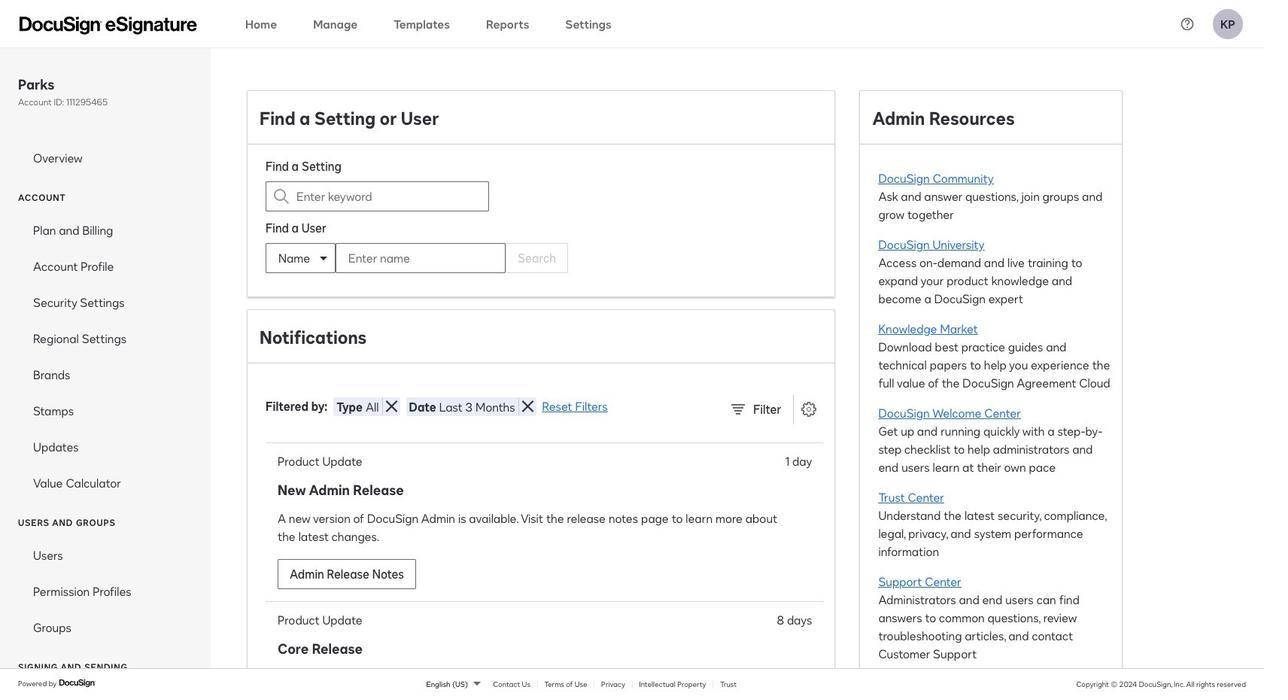 Task type: locate. For each thing, give the bounding box(es) containing it.
users and groups element
[[0, 538, 211, 646]]

docusign image
[[59, 678, 96, 690]]



Task type: describe. For each thing, give the bounding box(es) containing it.
Enter keyword text field
[[297, 182, 458, 211]]

account element
[[0, 212, 211, 501]]

docusign admin image
[[20, 16, 197, 34]]

Enter name text field
[[336, 244, 475, 272]]



Task type: vqa. For each thing, say whether or not it's contained in the screenshot.
Search Text Field at the left
no



